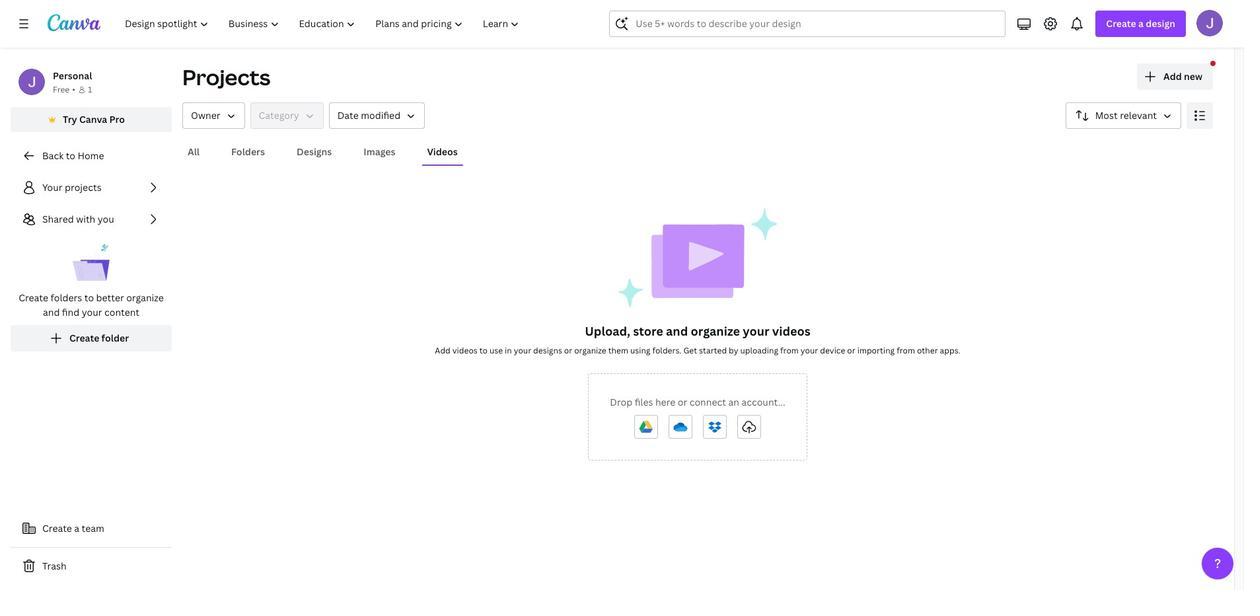 Task type: vqa. For each thing, say whether or not it's contained in the screenshot.
the bottommost Magic
no



Task type: locate. For each thing, give the bounding box(es) containing it.
designs button
[[291, 139, 337, 165]]

create
[[1106, 17, 1136, 30], [19, 291, 48, 304], [69, 332, 99, 344], [42, 522, 72, 535]]

most
[[1095, 109, 1118, 122]]

and inside create folders to better organize and find your content
[[43, 306, 60, 319]]

2 horizontal spatial or
[[847, 345, 856, 356]]

you
[[98, 213, 114, 225]]

organize up content
[[126, 291, 164, 304]]

your
[[82, 306, 102, 319], [743, 323, 770, 339], [514, 345, 531, 356], [801, 345, 818, 356]]

pro
[[109, 113, 125, 126]]

a left team
[[74, 522, 79, 535]]

0 horizontal spatial or
[[564, 345, 572, 356]]

2 horizontal spatial organize
[[691, 323, 740, 339]]

add left new
[[1164, 70, 1182, 83]]

your projects
[[42, 181, 102, 194]]

add inside upload, store and organize your videos add videos to use in your designs or organize them using folders. get started by uploading from your device or importing from other apps.
[[435, 345, 451, 356]]

relevant
[[1120, 109, 1157, 122]]

free •
[[53, 84, 75, 95]]

create inside create a design dropdown button
[[1106, 17, 1136, 30]]

add inside dropdown button
[[1164, 70, 1182, 83]]

personal
[[53, 69, 92, 82]]

most relevant
[[1095, 109, 1157, 122]]

Sort by button
[[1066, 102, 1182, 129]]

videos up 'uploading'
[[772, 323, 811, 339]]

create for create folders to better organize and find your content
[[19, 291, 48, 304]]

create inside create a team button
[[42, 522, 72, 535]]

0 horizontal spatial and
[[43, 306, 60, 319]]

organize up started
[[691, 323, 740, 339]]

date
[[337, 109, 359, 122]]

designs
[[297, 145, 332, 158]]

upload,
[[585, 323, 630, 339]]

back
[[42, 149, 64, 162]]

add left use at the bottom left
[[435, 345, 451, 356]]

1 horizontal spatial add
[[1164, 70, 1182, 83]]

1 horizontal spatial from
[[897, 345, 915, 356]]

your right the find
[[82, 306, 102, 319]]

started
[[699, 345, 727, 356]]

create inside create folder button
[[69, 332, 99, 344]]

from left other at the bottom of the page
[[897, 345, 915, 356]]

0 horizontal spatial from
[[780, 345, 799, 356]]

videos
[[772, 323, 811, 339], [452, 345, 478, 356]]

or right device
[[847, 345, 856, 356]]

add new button
[[1137, 63, 1213, 90]]

0 vertical spatial and
[[43, 306, 60, 319]]

and left the find
[[43, 306, 60, 319]]

content
[[104, 306, 139, 319]]

drop files here or connect an account...
[[610, 396, 785, 408]]

1 vertical spatial add
[[435, 345, 451, 356]]

in
[[505, 345, 512, 356]]

0 horizontal spatial to
[[66, 149, 75, 162]]

by
[[729, 345, 738, 356]]

and inside upload, store and organize your videos add videos to use in your designs or organize them using folders. get started by uploading from your device or importing from other apps.
[[666, 323, 688, 339]]

organize
[[126, 291, 164, 304], [691, 323, 740, 339], [574, 345, 606, 356]]

projects
[[65, 181, 102, 194]]

1 horizontal spatial and
[[666, 323, 688, 339]]

account...
[[742, 396, 785, 408]]

2 horizontal spatial to
[[480, 345, 488, 356]]

your left device
[[801, 345, 818, 356]]

0 horizontal spatial videos
[[452, 345, 478, 356]]

and up folders.
[[666, 323, 688, 339]]

use
[[490, 345, 503, 356]]

2 vertical spatial organize
[[574, 345, 606, 356]]

a inside dropdown button
[[1139, 17, 1144, 30]]

0 vertical spatial add
[[1164, 70, 1182, 83]]

create left folders
[[19, 291, 48, 304]]

0 vertical spatial to
[[66, 149, 75, 162]]

1 vertical spatial a
[[74, 522, 79, 535]]

or right here
[[678, 396, 687, 408]]

a left design
[[1139, 17, 1144, 30]]

0 vertical spatial a
[[1139, 17, 1144, 30]]

add
[[1164, 70, 1182, 83], [435, 345, 451, 356]]

or
[[564, 345, 572, 356], [847, 345, 856, 356], [678, 396, 687, 408]]

create down the find
[[69, 332, 99, 344]]

None search field
[[610, 11, 1006, 37]]

1 horizontal spatial to
[[84, 291, 94, 304]]

images
[[364, 145, 395, 158]]

from right 'uploading'
[[780, 345, 799, 356]]

2 vertical spatial to
[[480, 345, 488, 356]]

create left team
[[42, 522, 72, 535]]

all
[[188, 145, 200, 158]]

a inside button
[[74, 522, 79, 535]]

your
[[42, 181, 63, 194]]

and
[[43, 306, 60, 319], [666, 323, 688, 339]]

from
[[780, 345, 799, 356], [897, 345, 915, 356]]

0 horizontal spatial a
[[74, 522, 79, 535]]

organize inside create folders to better organize and find your content
[[126, 291, 164, 304]]

1 vertical spatial and
[[666, 323, 688, 339]]

home
[[78, 149, 104, 162]]

store
[[633, 323, 663, 339]]

to left better
[[84, 291, 94, 304]]

create inside create folders to better organize and find your content
[[19, 291, 48, 304]]

0 vertical spatial organize
[[126, 291, 164, 304]]

organize down upload,
[[574, 345, 606, 356]]

1 horizontal spatial a
[[1139, 17, 1144, 30]]

0 horizontal spatial organize
[[126, 291, 164, 304]]

Category button
[[250, 102, 324, 129]]

or right designs
[[564, 345, 572, 356]]

1 from from the left
[[780, 345, 799, 356]]

list
[[11, 174, 172, 352]]

apps.
[[940, 345, 961, 356]]

create folders to better organize and find your content
[[19, 291, 164, 319]]

to right back
[[66, 149, 75, 162]]

create left design
[[1106, 17, 1136, 30]]

to left use at the bottom left
[[480, 345, 488, 356]]

videos left use at the bottom left
[[452, 345, 478, 356]]

1 vertical spatial organize
[[691, 323, 740, 339]]

1 vertical spatial to
[[84, 291, 94, 304]]

1 horizontal spatial organize
[[574, 345, 606, 356]]

folders button
[[226, 139, 270, 165]]

to
[[66, 149, 75, 162], [84, 291, 94, 304], [480, 345, 488, 356]]

Owner button
[[182, 102, 245, 129]]

a
[[1139, 17, 1144, 30], [74, 522, 79, 535]]

1 horizontal spatial videos
[[772, 323, 811, 339]]

folders
[[231, 145, 265, 158]]

0 horizontal spatial add
[[435, 345, 451, 356]]

upload, store and organize your videos add videos to use in your designs or organize them using folders. get started by uploading from your device or importing from other apps.
[[435, 323, 961, 356]]



Task type: describe. For each thing, give the bounding box(es) containing it.
create a team
[[42, 522, 104, 535]]

create folder
[[69, 332, 129, 344]]

your up 'uploading'
[[743, 323, 770, 339]]

Date modified button
[[329, 102, 425, 129]]

folders.
[[652, 345, 682, 356]]

category
[[259, 109, 299, 122]]

create for create a team
[[42, 522, 72, 535]]

folders
[[51, 291, 82, 304]]

your projects link
[[11, 174, 172, 201]]

get
[[684, 345, 697, 356]]

top level navigation element
[[116, 11, 531, 37]]

shared with you link
[[11, 206, 172, 233]]

Search search field
[[636, 11, 980, 36]]

try canva pro button
[[11, 107, 172, 132]]

0 vertical spatial videos
[[772, 323, 811, 339]]

files
[[635, 396, 653, 408]]

owner
[[191, 109, 220, 122]]

shared
[[42, 213, 74, 225]]

create a design
[[1106, 17, 1176, 30]]

connect
[[690, 396, 726, 408]]

try
[[63, 113, 77, 126]]

a for design
[[1139, 17, 1144, 30]]

with
[[76, 213, 95, 225]]

modified
[[361, 109, 401, 122]]

videos
[[427, 145, 458, 158]]

to inside upload, store and organize your videos add videos to use in your designs or organize them using folders. get started by uploading from your device or importing from other apps.
[[480, 345, 488, 356]]

2 from from the left
[[897, 345, 915, 356]]

your right in
[[514, 345, 531, 356]]

add new
[[1164, 70, 1203, 83]]

them
[[608, 345, 628, 356]]

better
[[96, 291, 124, 304]]

1 horizontal spatial or
[[678, 396, 687, 408]]

team
[[82, 522, 104, 535]]

device
[[820, 345, 845, 356]]

a for team
[[74, 522, 79, 535]]

date modified
[[337, 109, 401, 122]]

create a team button
[[11, 515, 172, 542]]

1
[[88, 84, 92, 95]]

design
[[1146, 17, 1176, 30]]

an
[[728, 396, 739, 408]]

your inside create folders to better organize and find your content
[[82, 306, 102, 319]]

free
[[53, 84, 70, 95]]

designs
[[533, 345, 562, 356]]

create a design button
[[1096, 11, 1186, 37]]

jacob simon image
[[1197, 10, 1223, 36]]

•
[[72, 84, 75, 95]]

create for create folder
[[69, 332, 99, 344]]

here
[[655, 396, 676, 408]]

trash link
[[11, 553, 172, 580]]

new
[[1184, 70, 1203, 83]]

list containing your projects
[[11, 174, 172, 352]]

canva
[[79, 113, 107, 126]]

drop
[[610, 396, 633, 408]]

1 vertical spatial videos
[[452, 345, 478, 356]]

importing
[[858, 345, 895, 356]]

back to home
[[42, 149, 104, 162]]

try canva pro
[[63, 113, 125, 126]]

projects
[[182, 63, 271, 91]]

using
[[630, 345, 651, 356]]

uploading
[[740, 345, 778, 356]]

folder
[[102, 332, 129, 344]]

find
[[62, 306, 79, 319]]

trash
[[42, 560, 66, 572]]

shared with you
[[42, 213, 114, 225]]

create for create a design
[[1106, 17, 1136, 30]]

back to home link
[[11, 143, 172, 169]]

other
[[917, 345, 938, 356]]

all button
[[182, 139, 205, 165]]

images button
[[358, 139, 401, 165]]

create folder button
[[11, 325, 172, 352]]

videos button
[[422, 139, 463, 165]]

to inside create folders to better organize and find your content
[[84, 291, 94, 304]]



